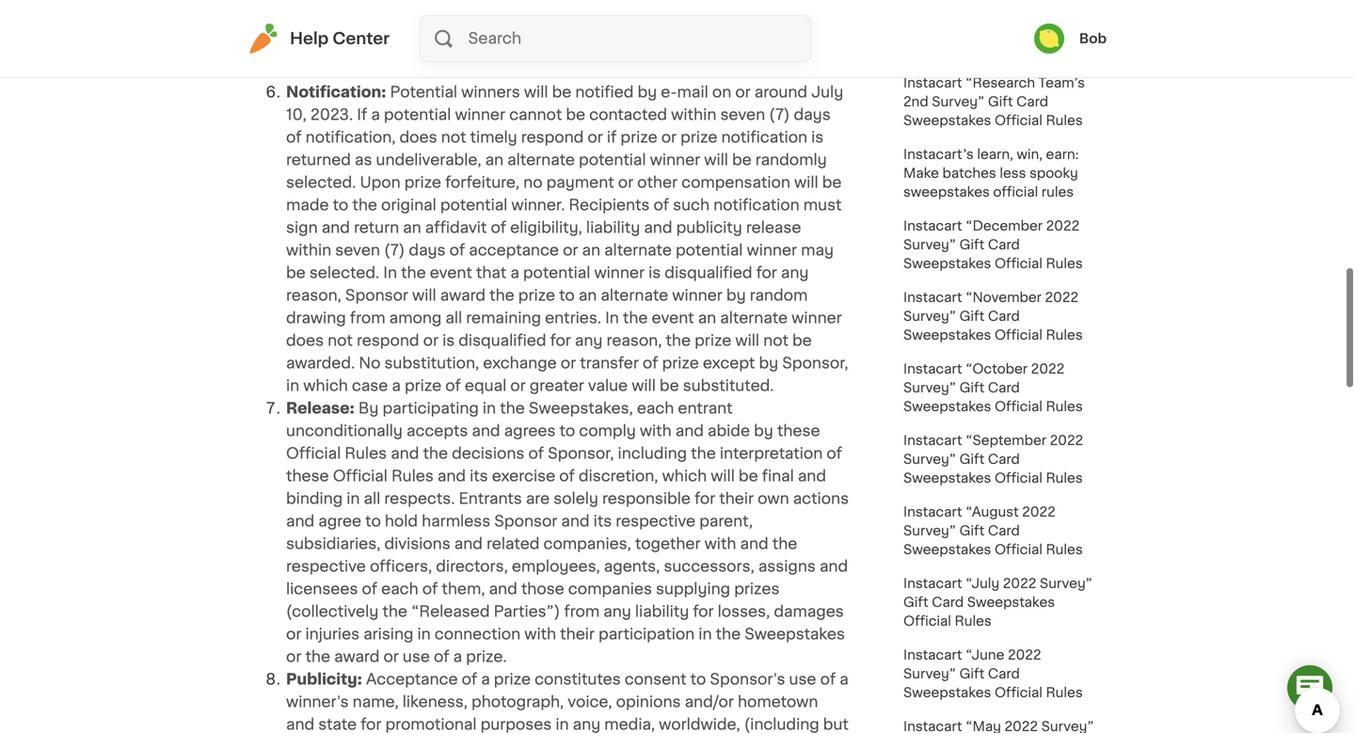 Task type: locate. For each thing, give the bounding box(es) containing it.
team's inside instacart "research team's 3rd survey" gift card sweepstakes official rules
[[1039, 5, 1086, 18]]

"october
[[966, 363, 1028, 376]]

sweepstakes for "september
[[904, 472, 992, 485]]

0 vertical spatial within
[[672, 107, 717, 122]]

survey" for "july
[[1040, 577, 1093, 590]]

sweepstakes,
[[529, 401, 633, 416]]

instacart for instacart "september 2022 survey" gift card sweepstakes official rules
[[904, 434, 963, 447]]

solely
[[554, 492, 599, 507]]

promotional
[[386, 718, 477, 733]]

these up interpretation
[[778, 424, 821, 439]]

award inside potential winners will be notified by e-mail on or around july 10, 2023. if a potential winner cannot be contacted within seven (7) days of notification, does not timely respond or if prize or prize notification is returned as undeliverable, an alternate potential winner will be randomly selected. upon prize forfeiture, no payment or other compensation will be made to the original potential winner. recipients of such notification must sign and return an affidavit of eligibility, liability and publicity release within seven (7) days of acceptance or an alternate potential winner may be selected. in the event that a potential winner is disqualified for any reason, sponsor will award the prize to an alternate winner by random drawing from among all remaining entries. in the event an alternate winner does not respond or is disqualified for any reason, the prize will not be awarded. no substitution, exchange or transfer of prize except by sponsor, in which case a prize of equal or greater value will be substituted.
[[440, 288, 486, 303]]

drawing
[[286, 311, 346, 326]]

selected. up drawing
[[310, 266, 380, 281]]

will up except
[[736, 333, 760, 348]]

sweepstakes inside instacart "october 2022 survey" gift card sweepstakes official rules
[[904, 400, 992, 413]]

0 vertical spatial liability
[[587, 220, 641, 235]]

instacart inside instacart "november 2022 survey" gift card sweepstakes official rules
[[904, 291, 963, 304]]

3 instacart from the top
[[904, 219, 963, 233]]

1 vertical spatial award
[[334, 650, 380, 665]]

and down parent,
[[741, 537, 769, 552]]

(7) down around
[[770, 107, 790, 122]]

"research up 'user avatar'
[[966, 5, 1036, 18]]

eligibility,
[[510, 220, 583, 235]]

instacart inside "instacart "august 2022 survey" gift card sweepstakes official rules"
[[904, 506, 963, 519]]

be up cannot
[[552, 85, 572, 100]]

sweepstakes up "october
[[904, 329, 992, 342]]

participating
[[383, 401, 479, 416]]

1 horizontal spatial from
[[564, 605, 600, 620]]

2022 inside instacart "december 2022 survey" gift card sweepstakes official rules
[[1047, 219, 1080, 233]]

survey" inside "instacart "august 2022 survey" gift card sweepstakes official rules"
[[904, 524, 957, 538]]

divisions
[[385, 537, 451, 552]]

help center
[[290, 31, 390, 47]]

0 vertical spatial use
[[403, 650, 430, 665]]

survey" inside the instacart "research team's 2nd survey" gift card sweepstakes official rules
[[932, 95, 985, 108]]

2022 inside instacart "june 2022 survey" gift card sweepstakes official rules
[[1008, 649, 1042, 662]]

0 horizontal spatial with
[[525, 627, 557, 642]]

0 horizontal spatial all
[[364, 492, 381, 507]]

0 vertical spatial team's
[[1039, 5, 1086, 18]]

name,
[[353, 695, 399, 710]]

official
[[995, 42, 1043, 56], [995, 114, 1043, 127], [995, 257, 1043, 270], [995, 329, 1043, 342], [995, 400, 1043, 413], [286, 446, 341, 461], [333, 469, 388, 484], [995, 472, 1043, 485], [995, 543, 1043, 557], [904, 615, 952, 628], [995, 686, 1043, 700]]

1 horizontal spatial reason,
[[607, 333, 662, 348]]

10,
[[286, 107, 307, 122]]

of down prize.
[[462, 672, 478, 687]]

case
[[352, 379, 388, 394]]

1 horizontal spatial (7)
[[770, 107, 790, 122]]

0 horizontal spatial does
[[286, 333, 324, 348]]

award down "injuries"
[[334, 650, 380, 665]]

survey" inside instacart "june 2022 survey" gift card sweepstakes official rules
[[904, 668, 957, 681]]

reason,
[[286, 288, 342, 303], [607, 333, 662, 348]]

from up no
[[350, 311, 386, 326]]

card up instacart "june 2022 survey" gift card sweepstakes official rules
[[932, 596, 964, 609]]

1 horizontal spatial each
[[637, 401, 675, 416]]

instacart left "august
[[904, 506, 963, 519]]

sweepstakes inside instacart "september 2022 survey" gift card sweepstakes official rules
[[904, 472, 992, 485]]

sweepstakes inside instacart "july 2022 survey" gift card sweepstakes official rules
[[968, 596, 1056, 609]]

acceptance
[[469, 243, 559, 258]]

1 horizontal spatial event
[[652, 311, 695, 326]]

compensation
[[682, 175, 791, 190]]

2022 down rules
[[1047, 219, 1080, 233]]

2 horizontal spatial with
[[705, 537, 737, 552]]

by
[[638, 85, 657, 100], [727, 288, 746, 303], [759, 356, 779, 371], [754, 424, 774, 439]]

in
[[811, 40, 824, 55], [286, 379, 300, 394], [483, 401, 496, 416], [347, 492, 360, 507], [418, 627, 431, 642], [699, 627, 712, 642], [556, 718, 569, 733]]

2022 inside instacart "october 2022 survey" gift card sweepstakes official rules
[[1032, 363, 1065, 376]]

and up respects.
[[438, 469, 466, 484]]

will down randomly
[[795, 175, 819, 190]]

2 horizontal spatial is
[[812, 130, 824, 145]]

agree
[[319, 514, 362, 529]]

7 instacart from the top
[[904, 506, 963, 519]]

0 horizontal spatial each
[[382, 582, 419, 597]]

use
[[403, 650, 430, 665], [790, 672, 817, 687]]

instacart inside the instacart "research team's 2nd survey" gift card sweepstakes official rules
[[904, 76, 963, 89]]

survey" for "october
[[904, 381, 957, 395]]

official inside instacart "research team's 3rd survey" gift card sweepstakes official rules
[[995, 42, 1043, 56]]

instacart inside instacart "research team's 3rd survey" gift card sweepstakes official rules
[[904, 5, 963, 18]]

prize inside acceptance of a prize constitutes consent to sponsor's use of a winner's name, likeness, photograph, voice, opinions and/or hometown and state for promotional purposes in any media, worldwide, (including b
[[494, 672, 531, 687]]

survey" for "june
[[904, 668, 957, 681]]

official inside the instacart "research team's 2nd survey" gift card sweepstakes official rules
[[995, 114, 1043, 127]]

0 vertical spatial these
[[778, 424, 821, 439]]

gift inside instacart "november 2022 survey" gift card sweepstakes official rules
[[960, 310, 985, 323]]

instacart for instacart "august 2022 survey" gift card sweepstakes official rules
[[904, 506, 963, 519]]

instacart inside instacart "december 2022 survey" gift card sweepstakes official rules
[[904, 219, 963, 233]]

8 instacart from the top
[[904, 577, 963, 590]]

card for "september
[[989, 453, 1021, 466]]

instacart "research team's 2nd survey" gift card sweepstakes official rules link
[[893, 66, 1107, 137]]

1 vertical spatial in
[[606, 311, 619, 326]]

1 vertical spatial its
[[594, 514, 612, 529]]

instacart image
[[249, 24, 279, 54]]

team's for instacart "research team's 2nd survey" gift card sweepstakes official rules
[[1039, 76, 1086, 89]]

consent
[[625, 672, 687, 687]]

sweepstakes
[[904, 42, 992, 56], [904, 114, 992, 127], [904, 257, 992, 270], [904, 329, 992, 342], [904, 400, 992, 413], [904, 472, 992, 485], [904, 543, 992, 557], [968, 596, 1056, 609], [745, 627, 846, 642], [904, 686, 992, 700]]

9 instacart from the top
[[904, 649, 963, 662]]

licensees
[[286, 582, 358, 597]]

gift inside the instacart "research team's 2nd survey" gift card sweepstakes official rules
[[989, 95, 1014, 108]]

no
[[524, 175, 543, 190]]

sponsor, inside by participating in the sweepstakes, each entrant unconditionally accepts and agrees to comply with and abide by these official rules and the decisions of sponsor, including the interpretation of these official rules and its exercise of discretion, which will be final and binding in all respects. entrants are solely responsible for their own actions and agree to hold harmless sponsor and its respective parent, subsidiaries, divisions and related companies, together with and the respective officers, directors, employees, agents, successors, assigns and licensees of each of them, and those companies supplying prizes (collectively the "released parties") from any liability for losses, damages or injuries arising in connection with their participation in the sweepstakes or the award or use of a prize.
[[548, 446, 614, 461]]

affidavit
[[425, 220, 487, 235]]

survey" inside instacart "july 2022 survey" gift card sweepstakes official rules
[[1040, 577, 1093, 590]]

prize down undeliverable,
[[405, 175, 442, 190]]

the down losses,
[[716, 627, 741, 642]]

employees,
[[512, 559, 601, 574]]

any down companies
[[604, 605, 632, 620]]

gift for "july
[[904, 596, 929, 609]]

instacart left "october
[[904, 363, 963, 376]]

transfer
[[580, 356, 639, 371]]

survey" inside instacart "november 2022 survey" gift card sweepstakes official rules
[[904, 310, 957, 323]]

earn:
[[1047, 148, 1080, 161]]

or down 'exchange'
[[511, 379, 526, 394]]

1 vertical spatial all
[[364, 492, 381, 507]]

card up win,
[[1017, 95, 1049, 108]]

the down accepts
[[423, 446, 448, 461]]

0 vertical spatial event
[[430, 266, 473, 281]]

these up binding
[[286, 469, 329, 484]]

2022 for "august
[[1023, 506, 1056, 519]]

1 vertical spatial sponsor,
[[548, 446, 614, 461]]

make
[[904, 167, 940, 180]]

team's up bob link
[[1039, 5, 1086, 18]]

sweepstakes inside by participating in the sweepstakes, each entrant unconditionally accepts and agrees to comply with and abide by these official rules and the decisions of sponsor, including the interpretation of these official rules and its exercise of discretion, which will be final and binding in all respects. entrants are solely responsible for their own actions and agree to hold harmless sponsor and its respective parent, subsidiaries, divisions and related companies, together with and the respective officers, directors, employees, agents, successors, assigns and licensees of each of them, and those companies supplying prizes (collectively the "released parties") from any liability for losses, damages or injuries arising in connection with their participation in the sweepstakes or the award or use of a prize.
[[745, 627, 846, 642]]

0 vertical spatial which
[[303, 379, 348, 394]]

gift inside instacart "june 2022 survey" gift card sweepstakes official rules
[[960, 668, 985, 681]]

total
[[324, 40, 374, 55]]

be left final
[[739, 469, 759, 484]]

1 horizontal spatial all
[[446, 311, 462, 326]]

sponsor
[[346, 288, 409, 303], [495, 514, 558, 529]]

card inside instacart "november 2022 survey" gift card sweepstakes official rules
[[989, 310, 1021, 323]]

1 "research from the top
[[966, 5, 1036, 18]]

notification up the release
[[714, 198, 800, 213]]

0 horizontal spatial their
[[560, 627, 595, 642]]

sweepstakes down the "june
[[904, 686, 992, 700]]

"research inside instacart "research team's 3rd survey" gift card sweepstakes official rules
[[966, 5, 1036, 18]]

1 horizontal spatial sponsor,
[[783, 356, 849, 371]]

rules
[[1047, 42, 1084, 56], [1047, 114, 1084, 127], [1047, 257, 1084, 270], [1047, 329, 1084, 342], [1047, 400, 1084, 413], [345, 446, 387, 461], [392, 469, 434, 484], [1047, 472, 1084, 485], [1047, 543, 1084, 557], [955, 615, 992, 628], [1047, 686, 1084, 700]]

does
[[400, 130, 437, 145], [286, 333, 324, 348]]

rules inside instacart "research team's 3rd survey" gift card sweepstakes official rules
[[1047, 42, 1084, 56]]

in down equal
[[483, 401, 496, 416]]

0 vertical spatial respond
[[521, 130, 584, 145]]

of up solely
[[560, 469, 575, 484]]

card inside instacart "september 2022 survey" gift card sweepstakes official rules
[[989, 453, 1021, 466]]

each up including
[[637, 401, 675, 416]]

not down random
[[764, 333, 789, 348]]

entrants
[[459, 492, 522, 507]]

with down parent,
[[705, 537, 737, 552]]

disqualified
[[665, 266, 753, 281], [459, 333, 547, 348]]

for inside acceptance of a prize constitutes consent to sponsor's use of a winner's name, likeness, photograph, voice, opinions and/or hometown and state for promotional purposes in any media, worldwide, (including b
[[361, 718, 382, 733]]

team's inside the instacart "research team's 2nd survey" gift card sweepstakes official rules
[[1039, 76, 1086, 89]]

total approximate retail value of all prizes available in this sweepstakes: $1,000.
[[324, 40, 824, 77]]

0 vertical spatial seven
[[721, 107, 766, 122]]

instacart for instacart "july 2022 survey" gift card sweepstakes official rules
[[904, 577, 963, 590]]

respond
[[521, 130, 584, 145], [357, 333, 420, 348]]

survey" inside instacart "october 2022 survey" gift card sweepstakes official rules
[[904, 381, 957, 395]]

1 horizontal spatial disqualified
[[665, 266, 753, 281]]

in inside potential winners will be notified by e-mail on or around july 10, 2023. if a potential winner cannot be contacted within seven (7) days of notification, does not timely respond or if prize or prize notification is returned as undeliverable, an alternate potential winner will be randomly selected. upon prize forfeiture, no payment or other compensation will be made to the original potential winner. recipients of such notification must sign and return an affidavit of eligibility, liability and publicity release within seven (7) days of acceptance or an alternate potential winner may be selected. in the event that a potential winner is disqualified for any reason, sponsor will award the prize to an alternate winner by random drawing from among all remaining entries. in the event an alternate winner does not respond or is disqualified for any reason, the prize will not be awarded. no substitution, exchange or transfer of prize except by sponsor, in which case a prize of equal or greater value will be substituted.
[[286, 379, 300, 394]]

instacart left "november
[[904, 291, 963, 304]]

sweepstakes inside "instacart "august 2022 survey" gift card sweepstakes official rules"
[[904, 543, 992, 557]]

gift inside instacart "july 2022 survey" gift card sweepstakes official rules
[[904, 596, 929, 609]]

0 vertical spatial their
[[720, 492, 754, 507]]

1 team's from the top
[[1039, 5, 1086, 18]]

unconditionally
[[286, 424, 403, 439]]

official inside "instacart "august 2022 survey" gift card sweepstakes official rules"
[[995, 543, 1043, 557]]

0 horizontal spatial within
[[286, 243, 332, 258]]

does up undeliverable,
[[400, 130, 437, 145]]

parent,
[[700, 514, 753, 529]]

0 vertical spatial award
[[440, 288, 486, 303]]

card down "august
[[989, 524, 1021, 538]]

1 horizontal spatial within
[[672, 107, 717, 122]]

sweepstakes up "august
[[904, 472, 992, 485]]

sweepstakes inside instacart "november 2022 survey" gift card sweepstakes official rules
[[904, 329, 992, 342]]

card inside instacart "research team's 3rd survey" gift card sweepstakes official rules
[[1014, 24, 1046, 37]]

2022 inside instacart "november 2022 survey" gift card sweepstakes official rules
[[1046, 291, 1079, 304]]

survey" inside instacart "december 2022 survey" gift card sweepstakes official rules
[[904, 238, 957, 251]]

"research for 3rd
[[966, 5, 1036, 18]]

for
[[757, 266, 778, 281], [550, 333, 571, 348], [695, 492, 716, 507], [693, 605, 714, 620], [361, 718, 382, 733]]

gift inside instacart "september 2022 survey" gift card sweepstakes official rules
[[960, 453, 985, 466]]

card for "november
[[989, 310, 1021, 323]]

seven
[[721, 107, 766, 122], [336, 243, 380, 258]]

1 vertical spatial notification
[[714, 198, 800, 213]]

sweepstakes inside instacart "december 2022 survey" gift card sweepstakes official rules
[[904, 257, 992, 270]]

likeness,
[[403, 695, 468, 710]]

2022 inside "instacart "august 2022 survey" gift card sweepstakes official rules"
[[1023, 506, 1056, 519]]

1 vertical spatial which
[[662, 469, 707, 484]]

be inside by participating in the sweepstakes, each entrant unconditionally accepts and agrees to comply with and abide by these official rules and the decisions of sponsor, including the interpretation of these official rules and its exercise of discretion, which will be final and binding in all respects. entrants are solely responsible for their own actions and agree to hold harmless sponsor and its respective parent, subsidiaries, divisions and related companies, together with and the respective officers, directors, employees, agents, successors, assigns and licensees of each of them, and those companies supplying prizes (collectively the "released parties") from any liability for losses, damages or injuries arising in connection with their participation in the sweepstakes or the award or use of a prize.
[[739, 469, 759, 484]]

sweepstakes inside instacart "june 2022 survey" gift card sweepstakes official rules
[[904, 686, 992, 700]]

1 horizontal spatial sponsor
[[495, 514, 558, 529]]

1 horizontal spatial seven
[[721, 107, 766, 122]]

(7)
[[770, 107, 790, 122], [384, 243, 405, 258]]

sweepstakes up instacart's
[[904, 114, 992, 127]]

sponsor, inside potential winners will be notified by e-mail on or around july 10, 2023. if a potential winner cannot be contacted within seven (7) days of notification, does not timely respond or if prize or prize notification is returned as undeliverable, an alternate potential winner will be randomly selected. upon prize forfeiture, no payment or other compensation will be made to the original potential winner. recipients of such notification must sign and return an affidavit of eligibility, liability and publicity release within seven (7) days of acceptance or an alternate potential winner may be selected. in the event that a potential winner is disqualified for any reason, sponsor will award the prize to an alternate winner by random drawing from among all remaining entries. in the event an alternate winner does not respond or is disqualified for any reason, the prize will not be awarded. no substitution, exchange or transfer of prize except by sponsor, in which case a prize of equal or greater value will be substituted.
[[783, 356, 849, 371]]

instacart "august 2022 survey" gift card sweepstakes official rules link
[[893, 495, 1107, 567]]

0 vertical spatial respective
[[616, 514, 696, 529]]

all inside potential winners will be notified by e-mail on or around july 10, 2023. if a potential winner cannot be contacted within seven (7) days of notification, does not timely respond or if prize or prize notification is returned as undeliverable, an alternate potential winner will be randomly selected. upon prize forfeiture, no payment or other compensation will be made to the original potential winner. recipients of such notification must sign and return an affidavit of eligibility, liability and publicity release within seven (7) days of acceptance or an alternate potential winner may be selected. in the event that a potential winner is disqualified for any reason, sponsor will award the prize to an alternate winner by random drawing from among all remaining entries. in the event an alternate winner does not respond or is disqualified for any reason, the prize will not be awarded. no substitution, exchange or transfer of prize except by sponsor, in which case a prize of equal or greater value will be substituted.
[[446, 311, 462, 326]]

voice,
[[568, 695, 613, 710]]

connection
[[435, 627, 521, 642]]

1 horizontal spatial respective
[[616, 514, 696, 529]]

official inside instacart "october 2022 survey" gift card sweepstakes official rules
[[995, 400, 1043, 413]]

sweepstakes for "august
[[904, 543, 992, 557]]

0 vertical spatial sponsor
[[346, 288, 409, 303]]

any down voice,
[[573, 718, 601, 733]]

by left random
[[727, 288, 746, 303]]

sponsor down are
[[495, 514, 558, 529]]

abide
[[708, 424, 751, 439]]

other
[[638, 175, 678, 190]]

0 horizontal spatial which
[[303, 379, 348, 394]]

acceptance
[[366, 672, 458, 687]]

discretion,
[[579, 469, 659, 484]]

1 instacart from the top
[[904, 5, 963, 18]]

is
[[812, 130, 824, 145], [649, 266, 661, 281], [443, 333, 455, 348]]

sweepstakes
[[904, 186, 990, 199]]

sweepstakes for "december
[[904, 257, 992, 270]]

card inside "instacart "august 2022 survey" gift card sweepstakes official rules"
[[989, 524, 1021, 538]]

instacart inside instacart "june 2022 survey" gift card sweepstakes official rules
[[904, 649, 963, 662]]

notification:
[[286, 85, 386, 100]]

card inside instacart "july 2022 survey" gift card sweepstakes official rules
[[932, 596, 964, 609]]

randomly
[[756, 153, 827, 168]]

instacart up 3rd
[[904, 5, 963, 18]]

0 vertical spatial days
[[794, 107, 831, 122]]

purposes
[[481, 718, 552, 733]]

respond up no
[[357, 333, 420, 348]]

4 instacart from the top
[[904, 291, 963, 304]]

prizes
[[735, 582, 780, 597]]

sweepstakes inside instacart "research team's 3rd survey" gift card sweepstakes official rules
[[904, 42, 992, 56]]

1 vertical spatial from
[[564, 605, 600, 620]]

in down return
[[384, 266, 397, 281]]

instacart inside instacart "september 2022 survey" gift card sweepstakes official rules
[[904, 434, 963, 447]]

reason, up transfer
[[607, 333, 662, 348]]

use inside by participating in the sweepstakes, each entrant unconditionally accepts and agrees to comply with and abide by these official rules and the decisions of sponsor, including the interpretation of these official rules and its exercise of discretion, which will be final and binding in all respects. entrants are solely responsible for their own actions and agree to hold harmless sponsor and its respective parent, subsidiaries, divisions and related companies, together with and the respective officers, directors, employees, agents, successors, assigns and licensees of each of them, and those companies supplying prizes (collectively the "released parties") from any liability for losses, damages or injuries arising in connection with their participation in the sweepstakes or the award or use of a prize.
[[403, 650, 430, 665]]

and up directors,
[[455, 537, 483, 552]]

2022 inside instacart "july 2022 survey" gift card sweepstakes official rules
[[1004, 577, 1037, 590]]

instacart for instacart "october 2022 survey" gift card sweepstakes official rules
[[904, 363, 963, 376]]

these
[[778, 424, 821, 439], [286, 469, 329, 484]]

the up remaining
[[490, 288, 515, 303]]

survey" for "august
[[904, 524, 957, 538]]

assigns
[[759, 559, 816, 574]]

constitutes
[[535, 672, 621, 687]]

card down "november
[[989, 310, 1021, 323]]

retail
[[494, 40, 548, 55]]

and right assigns
[[820, 559, 849, 574]]

liability up participation
[[636, 605, 690, 620]]

1 vertical spatial reason,
[[607, 333, 662, 348]]

liability inside potential winners will be notified by e-mail on or around july 10, 2023. if a potential winner cannot be contacted within seven (7) days of notification, does not timely respond or if prize or prize notification is returned as undeliverable, an alternate potential winner will be randomly selected. upon prize forfeiture, no payment or other compensation will be made to the original potential winner. recipients of such notification must sign and return an affidavit of eligibility, liability and publicity release within seven (7) days of acceptance or an alternate potential winner may be selected. in the event that a potential winner is disqualified for any reason, sponsor will award the prize to an alternate winner by random drawing from among all remaining entries. in the event an alternate winner does not respond or is disqualified for any reason, the prize will not be awarded. no substitution, exchange or transfer of prize except by sponsor, in which case a prize of equal or greater value will be substituted.
[[587, 220, 641, 235]]

publicity
[[677, 220, 743, 235]]

within down sign
[[286, 243, 332, 258]]

0 vertical spatial its
[[470, 469, 488, 484]]

accepts
[[407, 424, 468, 439]]

0 vertical spatial "research
[[966, 5, 1036, 18]]

1 vertical spatial sponsor
[[495, 514, 558, 529]]

2 team's from the top
[[1039, 76, 1086, 89]]

must
[[804, 198, 842, 213]]

1 vertical spatial does
[[286, 333, 324, 348]]

will up among
[[412, 288, 437, 303]]

instacart left the "june
[[904, 649, 963, 662]]

0 horizontal spatial its
[[470, 469, 488, 484]]

or right on
[[736, 85, 751, 100]]

0 vertical spatial sponsor,
[[783, 356, 849, 371]]

2022 inside instacart "september 2022 survey" gift card sweepstakes official rules
[[1050, 434, 1084, 447]]

a down prize.
[[481, 672, 490, 687]]

all left respects.
[[364, 492, 381, 507]]

1 vertical spatial with
[[705, 537, 737, 552]]

rules inside instacart "june 2022 survey" gift card sweepstakes official rules
[[1047, 686, 1084, 700]]

card inside instacart "october 2022 survey" gift card sweepstakes official rules
[[989, 381, 1021, 395]]

2022 right the "june
[[1008, 649, 1042, 662]]

gift inside "instacart "august 2022 survey" gift card sweepstakes official rules"
[[960, 524, 985, 538]]

sponsor up among
[[346, 288, 409, 303]]

sweepstakes inside the instacart "research team's 2nd survey" gift card sweepstakes official rules
[[904, 114, 992, 127]]

liability down recipients
[[587, 220, 641, 235]]

0 horizontal spatial sponsor,
[[548, 446, 614, 461]]

final
[[762, 469, 795, 484]]

0 horizontal spatial days
[[409, 243, 446, 258]]

will up compensation
[[705, 153, 729, 168]]

in inside acceptance of a prize constitutes consent to sponsor's use of a winner's name, likeness, photograph, voice, opinions and/or hometown and state for promotional purposes in any media, worldwide, (including b
[[556, 718, 569, 733]]

of
[[286, 130, 302, 145], [654, 198, 670, 213], [491, 220, 507, 235], [450, 243, 465, 258], [643, 356, 659, 371], [446, 379, 461, 394], [529, 446, 544, 461], [827, 446, 843, 461], [560, 469, 575, 484], [362, 582, 378, 597], [423, 582, 438, 597], [434, 650, 450, 665], [462, 672, 478, 687], [821, 672, 836, 687]]

"research inside the instacart "research team's 2nd survey" gift card sweepstakes official rules
[[966, 76, 1036, 89]]

0 horizontal spatial is
[[443, 333, 455, 348]]

6 instacart from the top
[[904, 434, 963, 447]]

its
[[470, 469, 488, 484], [594, 514, 612, 529]]

0 horizontal spatial from
[[350, 311, 386, 326]]

prize up the photograph,
[[494, 672, 531, 687]]

alternate
[[508, 153, 575, 168], [605, 243, 672, 258], [601, 288, 669, 303], [721, 311, 788, 326]]

gift for "october
[[960, 381, 985, 395]]

related
[[487, 537, 540, 552]]

0 horizontal spatial reason,
[[286, 288, 342, 303]]

1 vertical spatial (7)
[[384, 243, 405, 258]]

1 vertical spatial their
[[560, 627, 595, 642]]

0 horizontal spatial (7)
[[384, 243, 405, 258]]

or down arising
[[384, 650, 399, 665]]

survey" for "september
[[904, 453, 957, 466]]

sign
[[286, 220, 318, 235]]

0 vertical spatial each
[[637, 401, 675, 416]]

0 horizontal spatial use
[[403, 650, 430, 665]]

2022 for "june
[[1008, 649, 1042, 662]]

gift inside instacart "december 2022 survey" gift card sweepstakes official rules
[[960, 238, 985, 251]]

sweepstakes up "july
[[904, 543, 992, 557]]

rules inside instacart "september 2022 survey" gift card sweepstakes official rules
[[1047, 472, 1084, 485]]

0 vertical spatial all
[[446, 311, 462, 326]]

gift inside instacart "october 2022 survey" gift card sweepstakes official rules
[[960, 381, 985, 395]]

1 vertical spatial liability
[[636, 605, 690, 620]]

within
[[672, 107, 717, 122], [286, 243, 332, 258]]

1 vertical spatial "research
[[966, 76, 1036, 89]]

the up return
[[353, 198, 378, 213]]

2 horizontal spatial not
[[764, 333, 789, 348]]

card inside instacart "june 2022 survey" gift card sweepstakes official rules
[[989, 668, 1021, 681]]

"research down instacart "research team's 3rd survey" gift card sweepstakes official rules link
[[966, 76, 1036, 89]]

respective
[[616, 514, 696, 529], [286, 559, 366, 574]]

or up publicity:
[[286, 650, 302, 665]]

0 horizontal spatial event
[[430, 266, 473, 281]]

if
[[607, 130, 617, 145]]

1 horizontal spatial in
[[606, 311, 619, 326]]

1 horizontal spatial their
[[720, 492, 754, 507]]

1 horizontal spatial award
[[440, 288, 486, 303]]

0 horizontal spatial sponsor
[[346, 288, 409, 303]]

is up randomly
[[812, 130, 824, 145]]

those
[[522, 582, 565, 597]]

0 vertical spatial from
[[350, 311, 386, 326]]

reason, up drawing
[[286, 288, 342, 303]]

0 horizontal spatial in
[[384, 266, 397, 281]]

0 horizontal spatial disqualified
[[459, 333, 547, 348]]

exercise
[[492, 469, 556, 484]]

are
[[526, 492, 550, 507]]

1 vertical spatial is
[[649, 266, 661, 281]]

cannot
[[509, 107, 562, 122]]

survey" inside instacart "research team's 3rd survey" gift card sweepstakes official rules
[[929, 24, 982, 37]]

with down parties") at the bottom left
[[525, 627, 557, 642]]

rules inside instacart "october 2022 survey" gift card sweepstakes official rules
[[1047, 400, 1084, 413]]

all right among
[[446, 311, 462, 326]]

card for "june
[[989, 668, 1021, 681]]

card for "august
[[989, 524, 1021, 538]]

release:
[[286, 401, 355, 416]]

the up among
[[401, 266, 426, 281]]

2 instacart from the top
[[904, 76, 963, 89]]

2022 for "december
[[1047, 219, 1080, 233]]

their up parent,
[[720, 492, 754, 507]]

its down 'decisions'
[[470, 469, 488, 484]]

gift inside instacart "research team's 3rd survey" gift card sweepstakes official rules
[[986, 24, 1011, 37]]

1 vertical spatial days
[[409, 243, 446, 258]]

1 vertical spatial team's
[[1039, 76, 1086, 89]]

0 horizontal spatial respond
[[357, 333, 420, 348]]

card inside instacart "december 2022 survey" gift card sweepstakes official rules
[[989, 238, 1021, 251]]

in up release:
[[286, 379, 300, 394]]

award down that
[[440, 288, 486, 303]]

5 instacart from the top
[[904, 363, 963, 376]]

card for "december
[[989, 238, 1021, 251]]

0 horizontal spatial respective
[[286, 559, 366, 574]]

1 vertical spatial each
[[382, 582, 419, 597]]

0 vertical spatial does
[[400, 130, 437, 145]]

instacart inside instacart "july 2022 survey" gift card sweepstakes official rules
[[904, 577, 963, 590]]

by left e-
[[638, 85, 657, 100]]

1 horizontal spatial does
[[400, 130, 437, 145]]

2 "research from the top
[[966, 76, 1036, 89]]

sponsor, down comply
[[548, 446, 614, 461]]

gift for "december
[[960, 238, 985, 251]]



Task type: vqa. For each thing, say whether or not it's contained in the screenshot.
'Notification:'
yes



Task type: describe. For each thing, give the bounding box(es) containing it.
sweepstakes for "july
[[968, 596, 1056, 609]]

help center link
[[249, 24, 390, 54]]

"august
[[966, 506, 1019, 519]]

0 vertical spatial in
[[384, 266, 397, 281]]

alternate down recipients
[[605, 243, 672, 258]]

help
[[290, 31, 329, 47]]

rules inside "instacart "august 2022 survey" gift card sweepstakes official rules"
[[1047, 543, 1084, 557]]

from inside potential winners will be notified by e-mail on or around july 10, 2023. if a potential winner cannot be contacted within seven (7) days of notification, does not timely respond or if prize or prize notification is returned as undeliverable, an alternate potential winner will be randomly selected. upon prize forfeiture, no payment or other compensation will be made to the original potential winner. recipients of such notification must sign and return an affidavit of eligibility, liability and publicity release within seven (7) days of acceptance or an alternate potential winner may be selected. in the event that a potential winner is disqualified for any reason, sponsor will award the prize to an alternate winner by random drawing from among all remaining entries. in the event an alternate winner does not respond or is disqualified for any reason, the prize will not be awarded. no substitution, exchange or transfer of prize except by sponsor, in which case a prize of equal or greater value will be substituted.
[[350, 311, 386, 326]]

0 vertical spatial with
[[640, 424, 672, 439]]

potential down 'forfeiture,'
[[441, 198, 508, 213]]

responsible
[[603, 492, 691, 507]]

and right sign
[[322, 220, 350, 235]]

acceptance of a prize constitutes consent to sponsor's use of a winner's name, likeness, photograph, voice, opinions and/or hometown and state for promotional purposes in any media, worldwide, (including b
[[286, 672, 849, 734]]

value
[[551, 40, 602, 55]]

any up random
[[781, 266, 809, 281]]

from inside by participating in the sweepstakes, each entrant unconditionally accepts and agrees to comply with and abide by these official rules and the decisions of sponsor, including the interpretation of these official rules and its exercise of discretion, which will be final and binding in all respects. entrants are solely responsible for their own actions and agree to hold harmless sponsor and its respective parent, subsidiaries, divisions and related companies, together with and the respective officers, directors, employees, agents, successors, assigns and licensees of each of them, and those companies supplying prizes (collectively the "released parties") from any liability for losses, damages or injuries arising in connection with their participation in the sweepstakes or the award or use of a prize.
[[564, 605, 600, 620]]

of down "agrees"
[[529, 446, 544, 461]]

use inside acceptance of a prize constitutes consent to sponsor's use of a winner's name, likeness, photograph, voice, opinions and/or hometown and state for promotional purposes in any media, worldwide, (including b
[[790, 672, 817, 687]]

will up cannot
[[524, 85, 548, 100]]

instacart for instacart "research team's 3rd survey" gift card sweepstakes official rules
[[904, 5, 963, 18]]

less
[[1000, 167, 1027, 180]]

potential down if
[[579, 153, 646, 168]]

decisions
[[452, 446, 525, 461]]

instacart for instacart "november 2022 survey" gift card sweepstakes official rules
[[904, 291, 963, 304]]

recipients
[[569, 198, 650, 213]]

1 horizontal spatial not
[[441, 130, 466, 145]]

prize up participating
[[405, 379, 442, 394]]

1 vertical spatial selected.
[[310, 266, 380, 281]]

will inside by participating in the sweepstakes, each entrant unconditionally accepts and agrees to comply with and abide by these official rules and the decisions of sponsor, including the interpretation of these official rules and its exercise of discretion, which will be final and binding in all respects. entrants are solely responsible for their own actions and agree to hold harmless sponsor and its respective parent, subsidiaries, divisions and related companies, together with and the respective officers, directors, employees, agents, successors, assigns and licensees of each of them, and those companies supplying prizes (collectively the "released parties") from any liability for losses, damages or injuries arising in connection with their participation in the sweepstakes or the award or use of a prize.
[[711, 469, 735, 484]]

card for "july
[[932, 596, 964, 609]]

interpretation
[[720, 446, 823, 461]]

"september
[[966, 434, 1047, 447]]

by
[[359, 401, 379, 416]]

of down affidavit at left top
[[450, 243, 465, 258]]

be up compensation
[[733, 153, 752, 168]]

liability inside by participating in the sweepstakes, each entrant unconditionally accepts and agrees to comply with and abide by these official rules and the decisions of sponsor, including the interpretation of these official rules and its exercise of discretion, which will be final and binding in all respects. entrants are solely responsible for their own actions and agree to hold harmless sponsor and its respective parent, subsidiaries, divisions and related companies, together with and the respective officers, directors, employees, agents, successors, assigns and licensees of each of them, and those companies supplying prizes (collectively the "released parties") from any liability for losses, damages or injuries arising in connection with their participation in the sweepstakes or the award or use of a prize.
[[636, 605, 690, 620]]

card inside the instacart "research team's 2nd survey" gift card sweepstakes official rules
[[1017, 95, 1049, 108]]

winner up other
[[650, 153, 701, 168]]

or left if
[[588, 130, 603, 145]]

on
[[713, 85, 732, 100]]

photograph,
[[472, 695, 564, 710]]

instacart "september 2022 survey" gift card sweepstakes official rules
[[904, 434, 1084, 485]]

of down substitution,
[[446, 379, 461, 394]]

$1,000.
[[464, 62, 519, 77]]

supplying
[[656, 582, 731, 597]]

prize up remaining
[[519, 288, 556, 303]]

learn,
[[978, 148, 1014, 161]]

participation
[[599, 627, 695, 642]]

companies,
[[544, 537, 632, 552]]

the up assigns
[[773, 537, 798, 552]]

winner down winners
[[455, 107, 506, 122]]

instacart's learn, win, earn: make batches less spooky sweepstakes official rules
[[904, 148, 1080, 199]]

0 vertical spatial notification
[[722, 130, 808, 145]]

all
[[631, 40, 660, 55]]

in down "released
[[418, 627, 431, 642]]

gift for "june
[[960, 668, 985, 681]]

winner's
[[286, 695, 349, 710]]

of down officers,
[[362, 582, 378, 597]]

any inside by participating in the sweepstakes, each entrant unconditionally accepts and agrees to comply with and abide by these official rules and the decisions of sponsor, including the interpretation of these official rules and its exercise of discretion, which will be final and binding in all respects. entrants are solely responsible for their own actions and agree to hold harmless sponsor and its respective parent, subsidiaries, divisions and related companies, together with and the respective officers, directors, employees, agents, successors, assigns and licensees of each of them, and those companies supplying prizes (collectively the "released parties") from any liability for losses, damages or injuries arising in connection with their participation in the sweepstakes or the award or use of a prize.
[[604, 605, 632, 620]]

official inside instacart "september 2022 survey" gift card sweepstakes official rules
[[995, 472, 1043, 485]]

a down damages
[[840, 672, 849, 687]]

the down abide
[[691, 446, 716, 461]]

rules inside instacart "november 2022 survey" gift card sweepstakes official rules
[[1047, 329, 1084, 342]]

all inside by participating in the sweepstakes, each entrant unconditionally accepts and agrees to comply with and abide by these official rules and the decisions of sponsor, including the interpretation of these official rules and its exercise of discretion, which will be final and binding in all respects. entrants are solely responsible for their own actions and agree to hold harmless sponsor and its respective parent, subsidiaries, divisions and related companies, together with and the respective officers, directors, employees, agents, successors, assigns and licensees of each of them, and those companies supplying prizes (collectively the "released parties") from any liability for losses, damages or injuries arising in connection with their participation in the sweepstakes or the award or use of a prize.
[[364, 492, 381, 507]]

3rd
[[904, 24, 926, 37]]

instacart for instacart "december 2022 survey" gift card sweepstakes official rules
[[904, 219, 963, 233]]

official inside instacart "december 2022 survey" gift card sweepstakes official rules
[[995, 257, 1043, 270]]

awarded.
[[286, 356, 355, 371]]

instacart for instacart "research team's 2nd survey" gift card sweepstakes official rules
[[904, 76, 963, 89]]

rules inside the instacart "research team's 2nd survey" gift card sweepstakes official rules
[[1047, 114, 1084, 127]]

1 vertical spatial respective
[[286, 559, 366, 574]]

an up except
[[698, 311, 717, 326]]

instacart "december 2022 survey" gift card sweepstakes official rules
[[904, 219, 1084, 270]]

for up parent,
[[695, 492, 716, 507]]

any down entries.
[[575, 333, 603, 348]]

rules inside instacart "july 2022 survey" gift card sweepstakes official rules
[[955, 615, 992, 628]]

batches
[[943, 167, 997, 180]]

the up "agrees"
[[500, 401, 525, 416]]

0 vertical spatial selected.
[[286, 175, 356, 190]]

official inside instacart "november 2022 survey" gift card sweepstakes official rules
[[995, 329, 1043, 342]]

rules inside instacart "december 2022 survey" gift card sweepstakes official rules
[[1047, 257, 1084, 270]]

upon
[[360, 175, 401, 190]]

and up parties") at the bottom left
[[489, 582, 518, 597]]

prize down mail
[[681, 130, 718, 145]]

a down acceptance at the left top of the page
[[511, 266, 520, 281]]

gift for "september
[[960, 453, 985, 466]]

respects.
[[385, 492, 455, 507]]

injuries
[[306, 627, 360, 642]]

1 vertical spatial seven
[[336, 243, 380, 258]]

returned
[[286, 153, 351, 168]]

to right made
[[333, 198, 349, 213]]

Search search field
[[467, 16, 811, 61]]

1 vertical spatial respond
[[357, 333, 420, 348]]

bob
[[1080, 32, 1107, 45]]

an up entries.
[[579, 288, 597, 303]]

sweepstakes for "june
[[904, 686, 992, 700]]

rules
[[1042, 186, 1075, 199]]

greater
[[530, 379, 585, 394]]

instacart "july 2022 survey" gift card sweepstakes official rules
[[904, 577, 1093, 628]]

for down entries.
[[550, 333, 571, 348]]

of up actions
[[827, 446, 843, 461]]

sponsor inside potential winners will be notified by e-mail on or around july 10, 2023. if a potential winner cannot be contacted within seven (7) days of notification, does not timely respond or if prize or prize notification is returned as undeliverable, an alternate potential winner will be randomly selected. upon prize forfeiture, no payment or other compensation will be made to the original potential winner. recipients of such notification must sign and return an affidavit of eligibility, liability and publicity release within seven (7) days of acceptance or an alternate potential winner may be selected. in the event that a potential winner is disqualified for any reason, sponsor will award the prize to an alternate winner by random drawing from among all remaining entries. in the event an alternate winner does not respond or is disqualified for any reason, the prize will not be awarded. no substitution, exchange or transfer of prize except by sponsor, in which case a prize of equal or greater value will be substituted.
[[346, 288, 409, 303]]

the up transfer
[[623, 311, 648, 326]]

official inside instacart "july 2022 survey" gift card sweepstakes official rules
[[904, 615, 952, 628]]

(collectively
[[286, 605, 379, 620]]

and down binding
[[286, 514, 315, 529]]

a right the case
[[392, 379, 401, 394]]

the up publicity:
[[306, 650, 331, 665]]

together
[[636, 537, 701, 552]]

2023.
[[311, 107, 353, 122]]

be down sign
[[286, 266, 306, 281]]

winner.
[[512, 198, 565, 213]]

remaining
[[466, 311, 541, 326]]

winner down random
[[792, 311, 843, 326]]

including
[[618, 446, 687, 461]]

"research for 2nd
[[966, 76, 1036, 89]]

in down supplying
[[699, 627, 712, 642]]

instacart "december 2022 survey" gift card sweepstakes official rules link
[[893, 209, 1107, 281]]

successors,
[[664, 559, 755, 574]]

as
[[355, 153, 372, 168]]

of right transfer
[[643, 356, 659, 371]]

of up "released
[[423, 582, 438, 597]]

or up substitution,
[[423, 333, 439, 348]]

subsidiaries,
[[286, 537, 381, 552]]

harmless
[[422, 514, 491, 529]]

or left "injuries"
[[286, 627, 302, 642]]

card for "october
[[989, 381, 1021, 395]]

1 vertical spatial event
[[652, 311, 695, 326]]

alternate up no
[[508, 153, 575, 168]]

of up acceptance
[[434, 650, 450, 665]]

instacart "september 2022 survey" gift card sweepstakes official rules link
[[893, 424, 1107, 495]]

gift for "november
[[960, 310, 985, 323]]

a right if
[[371, 107, 380, 122]]

the up arising
[[383, 605, 408, 620]]

1 horizontal spatial its
[[594, 514, 612, 529]]

or down e-
[[662, 130, 677, 145]]

hometown
[[738, 695, 819, 710]]

sweepstakes:
[[356, 62, 460, 77]]

instacart "research team's 2nd survey" gift card sweepstakes official rules
[[904, 76, 1086, 127]]

an down 'timely'
[[485, 153, 504, 168]]

winners
[[462, 85, 520, 100]]

and up actions
[[798, 469, 827, 484]]

which inside potential winners will be notified by e-mail on or around july 10, 2023. if a potential winner cannot be contacted within seven (7) days of notification, does not timely respond or if prize or prize notification is returned as undeliverable, an alternate potential winner will be randomly selected. upon prize forfeiture, no payment or other compensation will be made to the original potential winner. recipients of such notification must sign and return an affidavit of eligibility, liability and publicity release within seven (7) days of acceptance or an alternate potential winner may be selected. in the event that a potential winner is disqualified for any reason, sponsor will award the prize to an alternate winner by random drawing from among all remaining entries. in the event an alternate winner does not respond or is disqualified for any reason, the prize will not be awarded. no substitution, exchange or transfer of prize except by sponsor, in which case a prize of equal or greater value will be substituted.
[[303, 379, 348, 394]]

potential down the publicity
[[676, 243, 743, 258]]

1 vertical spatial within
[[286, 243, 332, 258]]

user avatar image
[[1035, 24, 1065, 54]]

undeliverable,
[[376, 153, 482, 168]]

official inside instacart "june 2022 survey" gift card sweepstakes official rules
[[995, 686, 1043, 700]]

will right value
[[632, 379, 656, 394]]

substitution,
[[385, 356, 479, 371]]

1 horizontal spatial days
[[794, 107, 831, 122]]

made
[[286, 198, 329, 213]]

officers,
[[370, 559, 432, 574]]

of
[[605, 40, 628, 55]]

0 horizontal spatial these
[[286, 469, 329, 484]]

1 vertical spatial disqualified
[[459, 333, 547, 348]]

and down solely
[[562, 514, 590, 529]]

forfeiture,
[[445, 175, 520, 190]]

sponsor inside by participating in the sweepstakes, each entrant unconditionally accepts and agrees to comply with and abide by these official rules and the decisions of sponsor, including the interpretation of these official rules and its exercise of discretion, which will be final and binding in all respects. entrants are solely responsible for their own actions and agree to hold harmless sponsor and its respective parent, subsidiaries, divisions and related companies, together with and the respective officers, directors, employees, agents, successors, assigns and licensees of each of them, and those companies supplying prizes (collectively the "released parties") from any liability for losses, damages or injuries arising in connection with their participation in the sweepstakes or the award or use of a prize.
[[495, 514, 558, 529]]

of down other
[[654, 198, 670, 213]]

2022 for "september
[[1050, 434, 1084, 447]]

2022 for "july
[[1004, 577, 1037, 590]]

survey" for "december
[[904, 238, 957, 251]]

winner down the publicity
[[673, 288, 723, 303]]

companies
[[569, 582, 653, 597]]

prize up except
[[695, 333, 732, 348]]

exchange
[[483, 356, 557, 371]]

a inside by participating in the sweepstakes, each entrant unconditionally accepts and agrees to comply with and abide by these official rules and the decisions of sponsor, including the interpretation of these official rules and its exercise of discretion, which will be final and binding in all respects. entrants are solely responsible for their own actions and agree to hold harmless sponsor and its respective parent, subsidiaries, divisions and related companies, together with and the respective officers, directors, employees, agents, successors, assigns and licensees of each of them, and those companies supplying prizes (collectively the "released parties") from any liability for losses, damages or injuries arising in connection with their participation in the sweepstakes or the award or use of a prize.
[[454, 650, 462, 665]]

0 vertical spatial is
[[812, 130, 824, 145]]

the up substituted. at the bottom right
[[666, 333, 691, 348]]

be up "entrant"
[[660, 379, 680, 394]]

gift for "august
[[960, 524, 985, 538]]

1 horizontal spatial is
[[649, 266, 661, 281]]

instacart "august 2022 survey" gift card sweepstakes official rules
[[904, 506, 1084, 557]]

and inside acceptance of a prize constitutes consent to sponsor's use of a winner's name, likeness, photograph, voice, opinions and/or hometown and state for promotional purposes in any media, worldwide, (including b
[[286, 718, 315, 733]]

around
[[755, 85, 808, 100]]

instacart "november 2022 survey" gift card sweepstakes official rules
[[904, 291, 1084, 342]]

potential
[[390, 85, 458, 100]]

available
[[723, 40, 807, 55]]

e-
[[661, 85, 678, 100]]

0 vertical spatial reason,
[[286, 288, 342, 303]]

an down original
[[403, 220, 422, 235]]

entries.
[[545, 311, 602, 326]]

2022 for "november
[[1046, 291, 1079, 304]]

alternate up entries.
[[601, 288, 669, 303]]

and/or
[[685, 695, 734, 710]]

agents,
[[604, 559, 660, 574]]

sweepstakes for "october
[[904, 400, 992, 413]]

which inside by participating in the sweepstakes, each entrant unconditionally accepts and agrees to comply with and abide by these official rules and the decisions of sponsor, including the interpretation of these official rules and its exercise of discretion, which will be final and binding in all respects. entrants are solely responsible for their own actions and agree to hold harmless sponsor and its respective parent, subsidiaries, divisions and related companies, together with and the respective officers, directors, employees, agents, successors, assigns and licensees of each of them, and those companies supplying prizes (collectively the "released parties") from any liability for losses, damages or injuries arising in connection with their participation in the sweepstakes or the award or use of a prize.
[[662, 469, 707, 484]]

1 horizontal spatial respond
[[521, 130, 584, 145]]

payment
[[547, 175, 615, 190]]

damages
[[774, 605, 844, 620]]

release
[[747, 220, 802, 235]]

instacart "june 2022 survey" gift card sweepstakes official rules link
[[893, 638, 1107, 710]]

in inside total approximate retail value of all prizes available in this sweepstakes: $1,000.
[[811, 40, 824, 55]]

by inside by participating in the sweepstakes, each entrant unconditionally accepts and agrees to comply with and abide by these official rules and the decisions of sponsor, including the interpretation of these official rules and its exercise of discretion, which will be final and binding in all respects. entrants are solely responsible for their own actions and agree to hold harmless sponsor and its respective parent, subsidiaries, divisions and related companies, together with and the respective officers, directors, employees, agents, successors, assigns and licensees of each of them, and those companies supplying prizes (collectively the "released parties") from any liability for losses, damages or injuries arising in connection with their participation in the sweepstakes or the award or use of a prize.
[[754, 424, 774, 439]]

an down recipients
[[582, 243, 601, 258]]

any inside acceptance of a prize constitutes consent to sponsor's use of a winner's name, likeness, photograph, voice, opinions and/or hometown and state for promotional purposes in any media, worldwide, (including b
[[573, 718, 601, 733]]

to inside acceptance of a prize constitutes consent to sponsor's use of a winner's name, likeness, photograph, voice, opinions and/or hometown and state for promotional purposes in any media, worldwide, (including b
[[691, 672, 707, 687]]

and up 'decisions'
[[472, 424, 501, 439]]

be up the must
[[823, 175, 842, 190]]

potential down eligibility,
[[523, 266, 591, 281]]

to up entries.
[[559, 288, 575, 303]]

of down damages
[[821, 672, 836, 687]]

survey" for "november
[[904, 310, 957, 323]]

2022 for "october
[[1032, 363, 1065, 376]]

sweepstakes for "november
[[904, 329, 992, 342]]

to down sweepstakes,
[[560, 424, 576, 439]]

that
[[476, 266, 507, 281]]

of up acceptance at the left top of the page
[[491, 220, 507, 235]]

alternate down random
[[721, 311, 788, 326]]

and down other
[[644, 220, 673, 235]]

"june
[[966, 649, 1005, 662]]

award inside by participating in the sweepstakes, each entrant unconditionally accepts and agrees to comply with and abide by these official rules and the decisions of sponsor, including the interpretation of these official rules and its exercise of discretion, which will be final and binding in all respects. entrants are solely responsible for their own actions and agree to hold harmless sponsor and its respective parent, subsidiaries, divisions and related companies, together with and the respective officers, directors, employees, agents, successors, assigns and licensees of each of them, and those companies supplying prizes (collectively the "released parties") from any liability for losses, damages or injuries arising in connection with their participation in the sweepstakes or the award or use of a prize.
[[334, 650, 380, 665]]

or up recipients
[[618, 175, 634, 190]]

actions
[[794, 492, 849, 507]]

be down random
[[793, 333, 812, 348]]

or down eligibility,
[[563, 243, 579, 258]]

team's for instacart "research team's 3rd survey" gift card sweepstakes official rules
[[1039, 5, 1086, 18]]

comply
[[579, 424, 636, 439]]

entrant
[[678, 401, 733, 416]]

"november
[[966, 291, 1042, 304]]

0 vertical spatial disqualified
[[665, 266, 753, 281]]

winner up entries.
[[595, 266, 645, 281]]

winner down the release
[[747, 243, 798, 258]]

be down notified
[[566, 107, 586, 122]]

instacart for instacart "june 2022 survey" gift card sweepstakes official rules
[[904, 649, 963, 662]]

1 horizontal spatial these
[[778, 424, 821, 439]]

equal
[[465, 379, 507, 394]]

for down supplying
[[693, 605, 714, 620]]

prize down contacted
[[621, 130, 658, 145]]

0 horizontal spatial not
[[328, 333, 353, 348]]

potential down potential in the top left of the page
[[384, 107, 451, 122]]

by right except
[[759, 356, 779, 371]]

for up random
[[757, 266, 778, 281]]

2 vertical spatial with
[[525, 627, 557, 642]]

to left "hold"
[[366, 514, 381, 529]]



